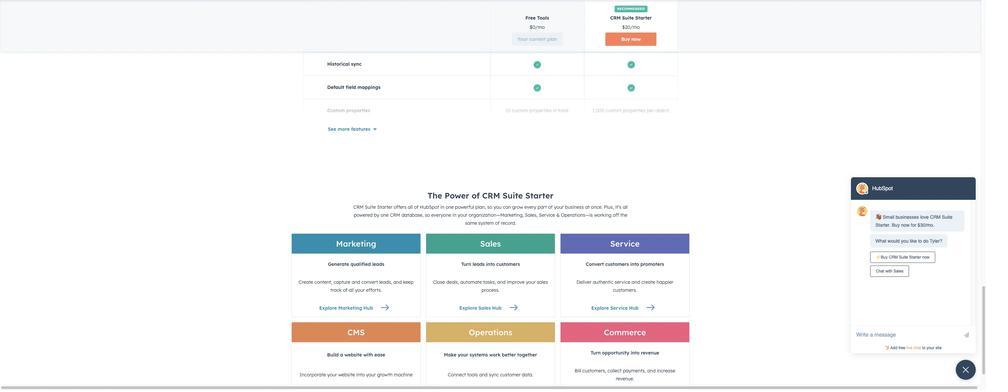 Task type: vqa. For each thing, say whether or not it's contained in the screenshot.


Task type: locate. For each thing, give the bounding box(es) containing it.
1 horizontal spatial properties
[[529, 108, 552, 114]]

sales
[[537, 279, 548, 285]]

limited features down $0
[[520, 38, 556, 44]]

leads
[[372, 261, 384, 267], [473, 261, 485, 267]]

1 horizontal spatial limited
[[614, 38, 630, 44]]

and left create on the right of the page
[[632, 279, 640, 285]]

1 horizontal spatial limited features
[[614, 38, 649, 44]]

custom right 10
[[512, 108, 528, 114]]

1 horizontal spatial suite
[[503, 191, 523, 201]]

0 vertical spatial website
[[345, 352, 362, 358]]

suite up by
[[365, 204, 376, 210]]

suite inside crm suite starter $20 /mo
[[623, 15, 634, 21]]

operations—is
[[561, 212, 593, 218]]

2 properties from the left
[[529, 108, 552, 114]]

explore down authentic
[[592, 305, 609, 311]]

everyone
[[431, 212, 451, 218]]

a
[[340, 352, 343, 358]]

sync
[[351, 61, 362, 67], [489, 372, 499, 378]]

2 horizontal spatial explore
[[592, 305, 609, 311]]

and left increase on the right bottom of page
[[647, 368, 656, 374]]

explore down track
[[319, 305, 337, 311]]

and inside bill customers, collect payments, and increase revenue.
[[647, 368, 656, 374]]

hubspot
[[420, 204, 439, 210]]

leads up 'automate'
[[473, 261, 485, 267]]

service down customers.
[[611, 305, 628, 311]]

1 horizontal spatial so
[[487, 204, 492, 210]]

2 horizontal spatial starter
[[636, 15, 652, 21]]

your left growth
[[366, 372, 376, 378]]

crm down recommended
[[611, 15, 621, 21]]

starter down recommended
[[636, 15, 652, 21]]

part
[[538, 204, 547, 210]]

sales,
[[525, 212, 538, 218]]

recommended
[[618, 7, 645, 11]]

close deals, automate tasks, and improve your sales process.
[[433, 279, 548, 293]]

0 horizontal spatial suite
[[365, 204, 376, 210]]

explore for sales
[[460, 305, 477, 311]]

suite up grow
[[503, 191, 523, 201]]

buy now
[[622, 36, 641, 42]]

customers.
[[613, 287, 637, 293]]

3 properties from the left
[[623, 108, 646, 114]]

it's
[[615, 204, 622, 210]]

limited down $20
[[614, 38, 630, 44]]

in down powerful
[[453, 212, 457, 218]]

into for sales
[[486, 261, 495, 267]]

0 horizontal spatial limited features
[[520, 38, 556, 44]]

sync right historical
[[351, 61, 362, 67]]

1 /mo from the left
[[536, 24, 545, 30]]

your down convert
[[355, 287, 365, 293]]

turn up 'automate'
[[461, 261, 471, 267]]

work
[[489, 352, 501, 358]]

1 custom from the left
[[512, 108, 528, 114]]

suite inside crm suite starter offers all of hubspot in one powerful plan, so you can grow every part of your business at once. plus, it's all powered by one crm database, so everyone in your organization—marketing, sales, service & operations—is working off the same system of record.
[[365, 204, 376, 210]]

starter
[[636, 15, 652, 21], [526, 191, 554, 201], [377, 204, 393, 210]]

commerce
[[604, 327, 646, 337]]

limited
[[520, 38, 536, 44], [614, 38, 630, 44]]

/mo inside crm suite starter $20 /mo
[[631, 24, 640, 30]]

see
[[328, 126, 336, 132]]

0 vertical spatial one
[[446, 204, 454, 210]]

sales up turn leads into customers
[[480, 239, 501, 249]]

limited features down $20
[[614, 38, 649, 44]]

your left sales
[[526, 279, 536, 285]]

and
[[352, 279, 360, 285], [393, 279, 402, 285], [497, 279, 506, 285], [632, 279, 640, 285], [647, 368, 656, 374], [479, 372, 488, 378]]

explore sales hub link
[[431, 304, 550, 312]]

automate
[[461, 279, 482, 285]]

0 horizontal spatial hub
[[364, 305, 373, 311]]

limited down $0
[[520, 38, 536, 44]]

2 horizontal spatial suite
[[623, 15, 634, 21]]

0 horizontal spatial one
[[381, 212, 389, 218]]

system
[[479, 220, 494, 226]]

1 explore from the left
[[319, 305, 337, 311]]

and right the tools
[[479, 372, 488, 378]]

1 horizontal spatial leads
[[473, 261, 485, 267]]

tools
[[467, 372, 478, 378]]

customers up improve
[[496, 261, 520, 267]]

0 horizontal spatial customers
[[496, 261, 520, 267]]

2 horizontal spatial in
[[553, 108, 557, 114]]

revenue
[[641, 350, 659, 356]]

per
[[647, 108, 654, 114]]

explore sales hub
[[460, 305, 502, 311]]

your
[[554, 204, 564, 210], [458, 212, 468, 218], [526, 279, 536, 285], [355, 287, 365, 293], [458, 352, 468, 358], [327, 372, 337, 378], [366, 372, 376, 378]]

1 horizontal spatial /mo
[[631, 24, 640, 30]]

3 explore from the left
[[592, 305, 609, 311]]

you
[[494, 204, 502, 210]]

turn for commerce
[[591, 350, 601, 356]]

1 vertical spatial starter
[[526, 191, 554, 201]]

explore for service
[[592, 305, 609, 311]]

so left the you
[[487, 204, 492, 210]]

website down a
[[338, 372, 355, 378]]

2 vertical spatial service
[[611, 305, 628, 311]]

of down capture
[[343, 287, 348, 293]]

in up everyone
[[441, 204, 445, 210]]

collect
[[608, 368, 622, 374]]

1 vertical spatial sync
[[489, 372, 499, 378]]

into left promoters on the bottom
[[630, 261, 639, 267]]

2 /mo from the left
[[631, 24, 640, 30]]

0 vertical spatial marketing
[[336, 239, 376, 249]]

service
[[539, 212, 555, 218], [611, 239, 640, 249], [611, 305, 628, 311]]

0 vertical spatial turn
[[461, 261, 471, 267]]

suite
[[623, 15, 634, 21], [503, 191, 523, 201], [365, 204, 376, 210]]

see more features
[[328, 126, 370, 132]]

hub for marketing
[[364, 305, 373, 311]]

field
[[346, 84, 356, 90]]

2 vertical spatial starter
[[377, 204, 393, 210]]

2 horizontal spatial properties
[[623, 108, 646, 114]]

hub down efforts.
[[364, 305, 373, 311]]

0 vertical spatial in
[[553, 108, 557, 114]]

0 horizontal spatial in
[[441, 204, 445, 210]]

0 horizontal spatial sync
[[351, 61, 362, 67]]

hub for service
[[629, 305, 639, 311]]

sales down process.
[[479, 305, 491, 311]]

2 explore from the left
[[460, 305, 477, 311]]

0 horizontal spatial turn
[[461, 261, 471, 267]]

starter up "part"
[[526, 191, 554, 201]]

your down powerful
[[458, 212, 468, 218]]

/mo down tools
[[536, 24, 545, 30]]

1 horizontal spatial customers
[[605, 261, 629, 267]]

website right a
[[345, 352, 362, 358]]

crm down offers
[[390, 212, 400, 218]]

all inside "create content, capture and convert leads, and keep track of all your efforts."
[[349, 287, 354, 293]]

2 horizontal spatial hub
[[629, 305, 639, 311]]

customers
[[496, 261, 520, 267], [605, 261, 629, 267]]

free
[[526, 15, 536, 21]]

explore marketing hub
[[319, 305, 373, 311]]

1 horizontal spatial custom
[[606, 108, 622, 114]]

record.
[[501, 220, 516, 226]]

in left total.
[[553, 108, 557, 114]]

so down "hubspot"
[[425, 212, 430, 218]]

marketing up generate qualified leads
[[336, 239, 376, 249]]

1 customers from the left
[[496, 261, 520, 267]]

0 horizontal spatial starter
[[377, 204, 393, 210]]

marketing down "create content, capture and convert leads, and keep track of all your efforts."
[[338, 305, 362, 311]]

2 leads from the left
[[473, 261, 485, 267]]

custom
[[327, 108, 345, 114]]

sync left customer
[[489, 372, 499, 378]]

and right tasks,
[[497, 279, 506, 285]]

0 vertical spatial starter
[[636, 15, 652, 21]]

service inside crm suite starter offers all of hubspot in one powerful plan, so you can grow every part of your business at once. plus, it's all powered by one crm database, so everyone in your organization—marketing, sales, service & operations—is working off the same system of record.
[[539, 212, 555, 218]]

your current plan button
[[512, 33, 563, 46]]

1 vertical spatial so
[[425, 212, 430, 218]]

0 vertical spatial suite
[[623, 15, 634, 21]]

of inside "create content, capture and convert leads, and keep track of all your efforts."
[[343, 287, 348, 293]]

/mo up now on the top right of the page
[[631, 24, 640, 30]]

and inside deliver authentic service and create happier customers.
[[632, 279, 640, 285]]

and left keep
[[393, 279, 402, 285]]

website
[[345, 352, 362, 358], [338, 372, 355, 378]]

0 horizontal spatial /mo
[[536, 24, 545, 30]]

features inside see more features dropdown button
[[351, 126, 370, 132]]

hub down customers.
[[629, 305, 639, 311]]

object.
[[656, 108, 670, 114]]

your
[[518, 36, 528, 42]]

all up database, on the left bottom of the page
[[408, 204, 413, 210]]

explore down 'automate'
[[460, 305, 477, 311]]

turn up the customers,
[[591, 350, 601, 356]]

1 properties from the left
[[346, 108, 370, 114]]

properties up see more features dropdown button
[[346, 108, 370, 114]]

1 leads from the left
[[372, 261, 384, 267]]

into up tasks,
[[486, 261, 495, 267]]

3 hub from the left
[[629, 305, 639, 311]]

website for into
[[338, 372, 355, 378]]

suite up $20
[[623, 15, 634, 21]]

0 horizontal spatial so
[[425, 212, 430, 218]]

your right make
[[458, 352, 468, 358]]

1 horizontal spatial turn
[[591, 350, 601, 356]]

properties left per
[[623, 108, 646, 114]]

starter inside crm suite starter $20 /mo
[[636, 15, 652, 21]]

2 horizontal spatial features
[[631, 38, 649, 44]]

1 hub from the left
[[364, 305, 373, 311]]

0 horizontal spatial all
[[349, 287, 354, 293]]

0 vertical spatial service
[[539, 212, 555, 218]]

service up convert customers into promoters
[[611, 239, 640, 249]]

sales
[[480, 239, 501, 249], [479, 305, 491, 311]]

2 hub from the left
[[492, 305, 502, 311]]

0 horizontal spatial properties
[[346, 108, 370, 114]]

2 vertical spatial in
[[453, 212, 457, 218]]

build a website with ease
[[327, 352, 385, 358]]

same
[[465, 220, 477, 226]]

explore service hub link
[[566, 304, 685, 312]]

0 horizontal spatial features
[[351, 126, 370, 132]]

customers up service
[[605, 261, 629, 267]]

historical
[[327, 61, 350, 67]]

default field mappings
[[327, 84, 381, 90]]

mappings
[[358, 84, 381, 90]]

crm
[[611, 15, 621, 21], [482, 191, 500, 201], [353, 204, 364, 210], [390, 212, 400, 218]]

1 horizontal spatial one
[[446, 204, 454, 210]]

revenue.
[[616, 376, 634, 382]]

0 horizontal spatial custom
[[512, 108, 528, 114]]

0 horizontal spatial leads
[[372, 261, 384, 267]]

off
[[613, 212, 619, 218]]

bill
[[575, 368, 581, 374]]

deliver authentic service and create happier customers.
[[577, 279, 674, 293]]

2 vertical spatial suite
[[365, 204, 376, 210]]

1 vertical spatial turn
[[591, 350, 601, 356]]

one up everyone
[[446, 204, 454, 210]]

and inside close deals, automate tasks, and improve your sales process.
[[497, 279, 506, 285]]

1 vertical spatial suite
[[503, 191, 523, 201]]

leads right "qualified"
[[372, 261, 384, 267]]

create
[[299, 279, 313, 285]]

1 vertical spatial website
[[338, 372, 355, 378]]

turn leads into customers
[[461, 261, 520, 267]]

2 custom from the left
[[606, 108, 622, 114]]

10
[[506, 108, 511, 114]]

starter up by
[[377, 204, 393, 210]]

1 horizontal spatial explore
[[460, 305, 477, 311]]

all down capture
[[349, 287, 354, 293]]

hub down process.
[[492, 305, 502, 311]]

efforts.
[[366, 287, 382, 293]]

one right by
[[381, 212, 389, 218]]

1,000 custom properties per object.
[[593, 108, 670, 114]]

plus,
[[604, 204, 614, 210]]

custom right 1,000
[[606, 108, 622, 114]]

connect tools and sync customer data.
[[448, 372, 533, 378]]

service down "part"
[[539, 212, 555, 218]]

create content, capture and convert leads, and keep track of all your efforts.
[[299, 279, 414, 293]]

your inside "create content, capture and convert leads, and keep track of all your efforts."
[[355, 287, 365, 293]]

the power of crm suite starter
[[428, 191, 554, 201]]

turn
[[461, 261, 471, 267], [591, 350, 601, 356]]

of right "part"
[[548, 204, 553, 210]]

keep
[[403, 279, 414, 285]]

custom
[[512, 108, 528, 114], [606, 108, 622, 114]]

website for with
[[345, 352, 362, 358]]

payments,
[[623, 368, 646, 374]]

into left revenue
[[631, 350, 640, 356]]

1 horizontal spatial hub
[[492, 305, 502, 311]]

0 horizontal spatial explore
[[319, 305, 337, 311]]

all right the it's at the bottom
[[623, 204, 628, 210]]

chat widget region
[[842, 161, 981, 385]]

0 vertical spatial sync
[[351, 61, 362, 67]]

0 horizontal spatial limited
[[520, 38, 536, 44]]

so
[[487, 204, 492, 210], [425, 212, 430, 218]]

properties left total.
[[529, 108, 552, 114]]

promoters
[[641, 261, 664, 267]]

crm up the you
[[482, 191, 500, 201]]

marketing
[[336, 239, 376, 249], [338, 305, 362, 311]]

starter inside crm suite starter offers all of hubspot in one powerful plan, so you can grow every part of your business at once. plus, it's all powered by one crm database, so everyone in your organization—marketing, sales, service & operations—is working off the same system of record.
[[377, 204, 393, 210]]

/mo inside free tools $0 /mo
[[536, 24, 545, 30]]



Task type: describe. For each thing, give the bounding box(es) containing it.
convert
[[362, 279, 378, 285]]

custom for 1,000
[[606, 108, 622, 114]]

qualified
[[351, 261, 371, 267]]

2 limited features from the left
[[614, 38, 649, 44]]

systems
[[470, 352, 488, 358]]

turn for sales
[[461, 261, 471, 267]]

deliver
[[577, 279, 592, 285]]

of up database, on the left bottom of the page
[[414, 204, 419, 210]]

process.
[[482, 287, 500, 293]]

1 horizontal spatial features
[[537, 38, 556, 44]]

make
[[444, 352, 457, 358]]

turn opportunity into revenue
[[591, 350, 659, 356]]

organization—marketing,
[[469, 212, 524, 218]]

hub for sales
[[492, 305, 502, 311]]

customer
[[500, 372, 521, 378]]

1 vertical spatial one
[[381, 212, 389, 218]]

the
[[428, 191, 442, 201]]

crm suite starter offers all of hubspot in one powerful plan, so you can grow every part of your business at once. plus, it's all powered by one crm database, so everyone in your organization—marketing, sales, service & operations—is working off the same system of record.
[[353, 204, 628, 226]]

data.
[[522, 372, 533, 378]]

of up the "plan,"
[[472, 191, 480, 201]]

$0
[[530, 24, 536, 30]]

increase
[[657, 368, 676, 374]]

build
[[327, 352, 339, 358]]

close
[[433, 279, 445, 285]]

2 limited from the left
[[614, 38, 630, 44]]

2 customers from the left
[[605, 261, 629, 267]]

explore marketing hub link
[[297, 304, 416, 312]]

at
[[585, 204, 590, 210]]

together
[[517, 352, 537, 358]]

1 horizontal spatial all
[[408, 204, 413, 210]]

your current plan
[[518, 36, 558, 42]]

authentic
[[593, 279, 614, 285]]

service
[[615, 279, 631, 285]]

by
[[374, 212, 379, 218]]

deals,
[[446, 279, 459, 285]]

cms
[[348, 327, 365, 337]]

properties for 1,000 custom properties per object.
[[623, 108, 646, 114]]

with
[[363, 352, 373, 358]]

can
[[503, 204, 511, 210]]

&
[[557, 212, 560, 218]]

1 vertical spatial service
[[611, 239, 640, 249]]

1 horizontal spatial in
[[453, 212, 457, 218]]

historical sync
[[327, 61, 362, 67]]

suite for all
[[365, 204, 376, 210]]

1 vertical spatial marketing
[[338, 305, 362, 311]]

0 vertical spatial sales
[[480, 239, 501, 249]]

current
[[530, 36, 546, 42]]

1 vertical spatial in
[[441, 204, 445, 210]]

incorporate your website into your growth machine
[[300, 372, 413, 378]]

2 horizontal spatial all
[[623, 204, 628, 210]]

and left convert
[[352, 279, 360, 285]]

capture
[[334, 279, 351, 285]]

into for service
[[630, 261, 639, 267]]

the
[[621, 212, 628, 218]]

buy now button
[[606, 33, 657, 46]]

starter for crm suite starter $20 /mo
[[636, 15, 652, 21]]

happier
[[657, 279, 674, 285]]

default
[[327, 84, 344, 90]]

content,
[[315, 279, 332, 285]]

properties for 10 custom properties in total.
[[529, 108, 552, 114]]

starter for crm suite starter offers all of hubspot in one powerful plan, so you can grow every part of your business at once. plus, it's all powered by one crm database, so everyone in your organization—marketing, sales, service & operations—is working off the same system of record.
[[377, 204, 393, 210]]

incorporate
[[300, 372, 326, 378]]

generate qualified leads
[[328, 261, 384, 267]]

1 limited from the left
[[520, 38, 536, 44]]

of down organization—marketing,
[[495, 220, 500, 226]]

generate
[[328, 261, 349, 267]]

crm up "powered" on the left bottom of the page
[[353, 204, 364, 210]]

free tools $0 /mo
[[526, 15, 549, 30]]

1 limited features from the left
[[520, 38, 556, 44]]

customers,
[[583, 368, 606, 374]]

powered
[[354, 212, 373, 218]]

your right incorporate at the left bottom of the page
[[327, 372, 337, 378]]

powerful
[[455, 204, 474, 210]]

1 horizontal spatial sync
[[489, 372, 499, 378]]

database,
[[402, 212, 424, 218]]

plan,
[[476, 204, 486, 210]]

bill customers, collect payments, and increase revenue.
[[575, 368, 676, 382]]

explore service hub
[[592, 305, 639, 311]]

connect
[[448, 372, 466, 378]]

better
[[502, 352, 516, 358]]

into down build a website with ease at the bottom of page
[[356, 372, 365, 378]]

once.
[[591, 204, 603, 210]]

make your systems work better together
[[444, 352, 537, 358]]

your inside close deals, automate tasks, and improve your sales process.
[[526, 279, 536, 285]]

10 custom properties in total.
[[506, 108, 570, 114]]

power
[[445, 191, 469, 201]]

convert customers into promoters
[[586, 261, 664, 267]]

offers
[[394, 204, 407, 210]]

into for commerce
[[631, 350, 640, 356]]

see more features button
[[317, 123, 382, 136]]

operations
[[469, 327, 512, 337]]

crm suite starter $20 /mo
[[611, 15, 652, 30]]

track
[[331, 287, 342, 293]]

crm inside crm suite starter $20 /mo
[[611, 15, 621, 21]]

1 horizontal spatial starter
[[526, 191, 554, 201]]

grow
[[512, 204, 523, 210]]

custom for 10
[[512, 108, 528, 114]]

opportunity
[[602, 350, 630, 356]]

tasks,
[[483, 279, 496, 285]]

ease
[[375, 352, 385, 358]]

business
[[565, 204, 584, 210]]

leads,
[[379, 279, 392, 285]]

working
[[594, 212, 612, 218]]

suite for /mo
[[623, 15, 634, 21]]

explore for marketing
[[319, 305, 337, 311]]

now
[[632, 36, 641, 42]]

convert
[[586, 261, 604, 267]]

1 vertical spatial sales
[[479, 305, 491, 311]]

your up & on the right of page
[[554, 204, 564, 210]]

improve
[[507, 279, 525, 285]]

0 vertical spatial so
[[487, 204, 492, 210]]



